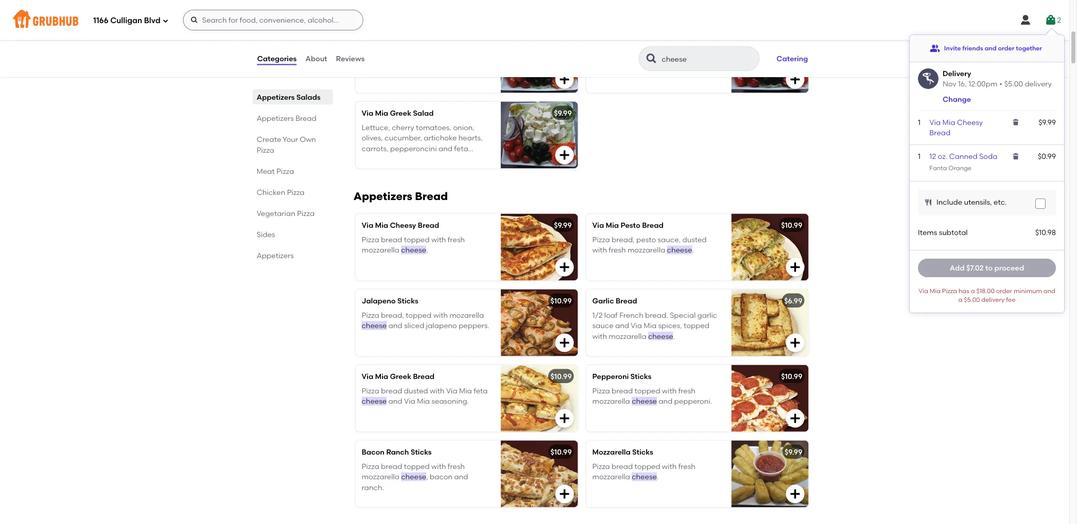 Task type: locate. For each thing, give the bounding box(es) containing it.
mozzarella up jalapeno
[[362, 246, 399, 255]]

mozzarella down french
[[609, 332, 646, 341]]

olives, inside , olives, pepperoncini and carrots.
[[390, 58, 412, 67]]

1
[[918, 118, 921, 127], [918, 152, 921, 161]]

mozzarella down pesto
[[628, 246, 665, 255]]

with inside '1/2 loaf french bread. special garlic sauce and via mia spices, topped with mozzarella'
[[592, 332, 607, 341]]

lettuce,
[[362, 48, 390, 57], [592, 48, 621, 57], [362, 123, 390, 132]]

1 left 12
[[918, 152, 921, 161]]

0 horizontal spatial delivery
[[981, 296, 1005, 304]]

2 vertical spatial ,
[[426, 473, 428, 482]]

1 vertical spatial greek
[[390, 372, 411, 381]]

,
[[685, 48, 687, 57], [387, 58, 389, 67], [426, 473, 428, 482]]

sticks up sliced
[[397, 297, 418, 306]]

2
[[1057, 16, 1061, 24]]

1 horizontal spatial $5.00
[[1004, 79, 1023, 88]]

1 horizontal spatial ,
[[426, 473, 428, 482]]

1 vertical spatial delivery
[[981, 296, 1005, 304]]

greek for salad
[[390, 109, 411, 118]]

carrots. inside , artichoke hearts, olives, cucumber, pepperoncini and carrots.
[[656, 69, 683, 77]]

pepperoncini inside the lettuce, cherry tomatoes, onion, olives, cucumber, artichoke hearts, carrots, pepperoncini and feta
[[390, 144, 437, 153]]

0 vertical spatial appetizers bread
[[257, 114, 317, 123]]

loaf
[[604, 311, 618, 320]]

0 vertical spatial artichoke
[[592, 58, 625, 67]]

fresh for bacon ranch sticks
[[448, 463, 465, 471]]

12 oz. canned soda
[[929, 152, 997, 161]]

olives,
[[390, 58, 412, 67], [653, 58, 674, 67], [362, 134, 383, 143]]

cucumber, inside , artichoke hearts, olives, cucumber, pepperoncini and carrots.
[[676, 58, 713, 67]]

a right has
[[971, 287, 975, 295]]

culligan
[[110, 16, 142, 25]]

bread inside appetizers bread tab
[[295, 114, 317, 123]]

$7.02
[[966, 264, 984, 273]]

0 horizontal spatial olives,
[[362, 134, 383, 143]]

appetizers salads tab
[[257, 92, 329, 102]]

artichoke down lettuce, tomatoes, cheese
[[592, 58, 625, 67]]

tooltip containing delivery
[[910, 29, 1064, 313]]

bread
[[295, 114, 317, 123], [929, 128, 951, 137], [415, 190, 448, 203], [418, 221, 439, 230], [642, 221, 664, 230], [616, 297, 637, 306], [413, 372, 434, 381]]

pizza inside pizza bread, pesto sauce, dusted with fresh mozzarella
[[592, 236, 610, 244]]

1 vertical spatial ,
[[387, 58, 389, 67]]

tooltip
[[910, 29, 1064, 313]]

etc.
[[994, 198, 1007, 207]]

olives, down 'ham,'
[[390, 58, 412, 67]]

delivery
[[1025, 79, 1052, 88], [981, 296, 1005, 304]]

1 horizontal spatial feta
[[474, 387, 488, 396]]

$5.00 right •
[[1004, 79, 1023, 88]]

sticks for pepperoni sticks
[[630, 372, 651, 381]]

lettuce, down the via mia garden salad
[[592, 48, 621, 57]]

jalapeno
[[426, 322, 457, 331]]

bread,
[[612, 236, 635, 244], [381, 311, 404, 320]]

salad up lettuce, ham, cucumber, tomatoes, cheese at the top left
[[409, 33, 429, 42]]

$9.99
[[554, 33, 572, 42], [554, 109, 572, 118], [1039, 118, 1056, 127], [554, 221, 572, 230], [785, 448, 802, 457]]

1 horizontal spatial carrots.
[[656, 69, 683, 77]]

pepperoncini down lettuce, tomatoes, cheese
[[592, 69, 639, 77]]

topped for pepperoni sticks
[[635, 387, 660, 396]]

hearts, down onion,
[[459, 134, 483, 143]]

1 horizontal spatial bread,
[[612, 236, 635, 244]]

bread for bacon ranch sticks
[[381, 463, 402, 471]]

via mia pizza has a $18.00 order minimum and a $5.00 delivery fee
[[919, 287, 1055, 304]]

topped for bacon ranch sticks
[[404, 463, 430, 471]]

via mia cheesy bread
[[929, 118, 983, 137], [362, 221, 439, 230]]

1 left via mia cheesy bread link at the top
[[918, 118, 921, 127]]

delivery down $18.00 at the bottom of the page
[[981, 296, 1005, 304]]

2 vertical spatial pepperoncini
[[390, 144, 437, 153]]

svg image
[[1020, 14, 1032, 26], [1045, 14, 1057, 26], [924, 198, 932, 207], [558, 262, 571, 274], [789, 262, 801, 274], [558, 337, 571, 350], [789, 337, 801, 350], [789, 413, 801, 425], [789, 489, 801, 501]]

chicken pizza tab
[[257, 187, 329, 198]]

feta
[[454, 144, 468, 153], [474, 387, 488, 396]]

12
[[929, 152, 936, 161]]

0 horizontal spatial dusted
[[404, 387, 428, 396]]

, bacon and ranch.
[[362, 473, 468, 492]]

, left the bacon
[[426, 473, 428, 482]]

2 horizontal spatial olives,
[[653, 58, 674, 67]]

order inside via mia pizza has a $18.00 order minimum and a $5.00 delivery fee
[[996, 287, 1012, 295]]

.
[[426, 246, 428, 255], [692, 246, 694, 255], [673, 332, 675, 341], [657, 473, 659, 482]]

1 vertical spatial dusted
[[404, 387, 428, 396]]

appetizers bread
[[257, 114, 317, 123], [353, 190, 448, 203]]

olives, up carrots,
[[362, 134, 383, 143]]

1 vertical spatial cucumber,
[[676, 58, 713, 67]]

1 carrots. from the left
[[362, 69, 388, 77]]

0 horizontal spatial carrots.
[[362, 69, 388, 77]]

bread, down jalapeno sticks
[[381, 311, 404, 320]]

mozzarella for mozzarella sticks
[[592, 473, 630, 482]]

0 horizontal spatial cheesy
[[390, 221, 416, 230]]

via
[[362, 33, 373, 42], [592, 33, 604, 42], [362, 109, 373, 118], [929, 118, 941, 127], [362, 221, 373, 230], [592, 221, 604, 230], [919, 287, 928, 295], [631, 322, 642, 331], [362, 372, 373, 381], [446, 387, 457, 396], [404, 397, 415, 406]]

bread, for fresh
[[612, 236, 635, 244]]

greek up pizza bread dusted with via mia feta cheese and via mia seasoning.
[[390, 372, 411, 381]]

0 horizontal spatial bread,
[[381, 311, 404, 320]]

2 vertical spatial cucumber,
[[385, 134, 422, 143]]

Search for food, convenience, alcohol... search field
[[183, 10, 363, 30]]

0 vertical spatial hearts,
[[627, 58, 651, 67]]

greek up cherry
[[390, 109, 411, 118]]

garlic bread
[[592, 297, 637, 306]]

olives, down lettuce, tomatoes, cheese
[[653, 58, 674, 67]]

$5.00 inside delivery nov 16, 12:00pm • $5.00 delivery
[[1004, 79, 1023, 88]]

pizza inside via mia pizza has a $18.00 order minimum and a $5.00 delivery fee
[[942, 287, 957, 295]]

0 horizontal spatial artichoke
[[424, 134, 457, 143]]

fresh for mozzarella sticks
[[678, 463, 695, 471]]

svg image for pepperoni sticks
[[789, 413, 801, 425]]

appetizers inside tab
[[257, 251, 294, 260]]

lettuce, tomatoes, cheese
[[592, 48, 685, 57]]

12 oz. canned soda link
[[929, 152, 997, 161]]

1 vertical spatial cheesy
[[390, 221, 416, 230]]

, artichoke hearts, olives, cucumber, pepperoncini and carrots.
[[592, 48, 713, 77]]

topped for via mia cheesy bread
[[404, 236, 430, 244]]

svg image
[[190, 16, 199, 24], [162, 18, 169, 24], [558, 74, 571, 86], [789, 74, 801, 86], [1012, 118, 1020, 126], [558, 149, 571, 162], [1012, 152, 1020, 161], [558, 413, 571, 425], [558, 489, 571, 501]]

bacon
[[362, 448, 385, 457]]

topped inside '1/2 loaf french bread. special garlic sauce and via mia spices, topped with mozzarella'
[[684, 322, 709, 331]]

, down via mia chef salad
[[387, 58, 389, 67]]

1 horizontal spatial via mia cheesy bread
[[929, 118, 983, 137]]

1 vertical spatial order
[[996, 287, 1012, 295]]

has
[[959, 287, 969, 295]]

$10.99 for pizza bread, topped with mozarella cheese and sliced jalapeno peppers.
[[550, 297, 572, 306]]

1 horizontal spatial delivery
[[1025, 79, 1052, 88]]

artichoke inside the lettuce, cherry tomatoes, onion, olives, cucumber, artichoke hearts, carrots, pepperoncini and feta
[[424, 134, 457, 143]]

hearts, down lettuce, tomatoes, cheese
[[627, 58, 651, 67]]

0 horizontal spatial via mia cheesy bread
[[362, 221, 439, 230]]

1 vertical spatial hearts,
[[459, 134, 483, 143]]

carrots. down search icon
[[656, 69, 683, 77]]

0 vertical spatial 1
[[918, 118, 921, 127]]

1 vertical spatial $5.00
[[964, 296, 980, 304]]

1 horizontal spatial cheesy
[[957, 118, 983, 127]]

sticks right 'pepperoni'
[[630, 372, 651, 381]]

2 1 from the top
[[918, 152, 921, 161]]

create your own pizza tab
[[257, 134, 329, 155]]

cheese inside pizza bread dusted with via mia feta cheese and via mia seasoning.
[[362, 397, 387, 406]]

via mia greek bread image
[[501, 366, 578, 432]]

1 vertical spatial feta
[[474, 387, 488, 396]]

$5.00 down has
[[964, 296, 980, 304]]

mozzarella
[[362, 246, 399, 255], [628, 246, 665, 255], [609, 332, 646, 341], [592, 397, 630, 406], [362, 473, 399, 482], [592, 473, 630, 482]]

cucumber, up , olives, pepperoncini and carrots.
[[412, 48, 449, 57]]

dusted down via mia greek bread
[[404, 387, 428, 396]]

tomatoes, inside the lettuce, cherry tomatoes, onion, olives, cucumber, artichoke hearts, carrots, pepperoncini and feta
[[416, 123, 451, 132]]

1 horizontal spatial dusted
[[682, 236, 707, 244]]

0 vertical spatial $5.00
[[1004, 79, 1023, 88]]

bread for via mia cheesy bread
[[381, 236, 402, 244]]

pizza
[[257, 146, 274, 154], [276, 167, 294, 176], [287, 188, 305, 197], [297, 209, 315, 218], [362, 236, 379, 244], [592, 236, 610, 244], [942, 287, 957, 295], [362, 311, 379, 320], [362, 387, 379, 396], [592, 387, 610, 396], [362, 463, 379, 471], [592, 463, 610, 471]]

, right search icon
[[685, 48, 687, 57]]

a
[[971, 287, 975, 295], [958, 296, 963, 304]]

mia inside via mia pizza has a $18.00 order minimum and a $5.00 delivery fee
[[930, 287, 941, 295]]

change button
[[943, 94, 971, 104]]

1 vertical spatial bread,
[[381, 311, 404, 320]]

bread inside via mia cheesy bread
[[929, 128, 951, 137]]

change
[[943, 95, 971, 103]]

bread, for and
[[381, 311, 404, 320]]

$5.00
[[1004, 79, 1023, 88], [964, 296, 980, 304]]

2 carrots. from the left
[[656, 69, 683, 77]]

mozzarella inside '1/2 loaf french bread. special garlic sauce and via mia spices, topped with mozzarella'
[[609, 332, 646, 341]]

0 horizontal spatial a
[[958, 296, 963, 304]]

mozzarella for pepperoni sticks
[[592, 397, 630, 406]]

with inside pizza bread, topped with mozarella cheese and sliced jalapeno peppers.
[[433, 311, 448, 320]]

order up fee
[[996, 287, 1012, 295]]

0 vertical spatial cucumber,
[[412, 48, 449, 57]]

$10.99 for cheese and pepperoni.
[[781, 372, 802, 381]]

main navigation navigation
[[0, 0, 1069, 40]]

1 1 from the top
[[918, 118, 921, 127]]

appetizers down sides
[[257, 251, 294, 260]]

bread for mozzarella sticks
[[612, 463, 633, 471]]

delivery icon image
[[918, 68, 939, 89]]

mozzarella for via mia cheesy bread
[[362, 246, 399, 255]]

pizza bread topped with fresh mozzarella for via mia cheesy bread
[[362, 236, 465, 255]]

order
[[998, 44, 1014, 52], [996, 287, 1012, 295]]

1 greek from the top
[[390, 109, 411, 118]]

cucumber, inside the lettuce, cherry tomatoes, onion, olives, cucumber, artichoke hearts, carrots, pepperoncini and feta
[[385, 134, 422, 143]]

2 horizontal spatial ,
[[685, 48, 687, 57]]

sauce,
[[658, 236, 681, 244]]

0 horizontal spatial hearts,
[[459, 134, 483, 143]]

ranch.
[[362, 484, 384, 492]]

via mia greek bread
[[362, 372, 434, 381]]

via mia cheesy bread link
[[929, 118, 983, 137]]

pizza bread, topped with mozarella cheese and sliced jalapeno peppers.
[[362, 311, 489, 331]]

bread, inside pizza bread, topped with mozarella cheese and sliced jalapeno peppers.
[[381, 311, 404, 320]]

mozzarella down 'pepperoni'
[[592, 397, 630, 406]]

0 vertical spatial greek
[[390, 109, 411, 118]]

pepperoni sticks
[[592, 372, 651, 381]]

sticks right mozzarella
[[632, 448, 653, 457]]

about
[[305, 54, 327, 63]]

mozzarella down mozzarella
[[592, 473, 630, 482]]

svg image inside tooltip
[[924, 198, 932, 207]]

sticks for mozzarella sticks
[[632, 448, 653, 457]]

artichoke inside , artichoke hearts, olives, cucumber, pepperoncini and carrots.
[[592, 58, 625, 67]]

with inside pizza bread, pesto sauce, dusted with fresh mozzarella
[[592, 246, 607, 255]]

order left together
[[998, 44, 1014, 52]]

tomatoes, inside lettuce, ham, cucumber, tomatoes, cheese
[[451, 48, 486, 57]]

appetizers bread inside tab
[[257, 114, 317, 123]]

cheese . for via mia cheesy bread
[[401, 246, 428, 255]]

pizza bread topped with fresh mozzarella
[[362, 236, 465, 255], [592, 387, 695, 406], [362, 463, 465, 482], [592, 463, 695, 482]]

$10.99 for pizza bread dusted with via mia feta cheese and via mia seasoning.
[[550, 372, 572, 381]]

2 greek from the top
[[390, 372, 411, 381]]

include
[[937, 198, 962, 207]]

0 vertical spatial cheesy
[[957, 118, 983, 127]]

, inside , olives, pepperoncini and carrots.
[[387, 58, 389, 67]]

0 vertical spatial bread,
[[612, 236, 635, 244]]

soda
[[979, 152, 997, 161]]

1 horizontal spatial olives,
[[390, 58, 412, 67]]

0 vertical spatial ,
[[685, 48, 687, 57]]

with
[[431, 236, 446, 244], [592, 246, 607, 255], [433, 311, 448, 320], [592, 332, 607, 341], [430, 387, 444, 396], [662, 387, 677, 396], [431, 463, 446, 471], [662, 463, 677, 471]]

delivery inside delivery nov 16, 12:00pm • $5.00 delivery
[[1025, 79, 1052, 88]]

cucumber,
[[412, 48, 449, 57], [676, 58, 713, 67], [385, 134, 422, 143]]

categories button
[[257, 40, 297, 77]]

0 horizontal spatial $5.00
[[964, 296, 980, 304]]

0 vertical spatial a
[[971, 287, 975, 295]]

svg image for jalapeno sticks
[[558, 337, 571, 350]]

0 horizontal spatial feta
[[454, 144, 468, 153]]

, inside , artichoke hearts, olives, cucumber, pepperoncini and carrots.
[[685, 48, 687, 57]]

jalapeno sticks image
[[501, 290, 578, 357]]

salad up search icon
[[649, 33, 670, 42]]

$8.99
[[784, 33, 802, 42]]

0 horizontal spatial appetizers bread
[[257, 114, 317, 123]]

mia inside '1/2 loaf french bread. special garlic sauce and via mia spices, topped with mozzarella'
[[644, 322, 657, 331]]

mozzarella up ranch.
[[362, 473, 399, 482]]

bread.
[[645, 311, 668, 320]]

cheesy
[[957, 118, 983, 127], [390, 221, 416, 230]]

via inside via mia cheesy bread
[[929, 118, 941, 127]]

1 vertical spatial artichoke
[[424, 134, 457, 143]]

0 vertical spatial pepperoncini
[[413, 58, 460, 67]]

cucumber, down cherry
[[385, 134, 422, 143]]

greek
[[390, 109, 411, 118], [390, 372, 411, 381]]

1 horizontal spatial hearts,
[[627, 58, 651, 67]]

pizza bread topped with fresh mozzarella for pepperoni sticks
[[592, 387, 695, 406]]

cucumber, right search icon
[[676, 58, 713, 67]]

artichoke down onion,
[[424, 134, 457, 143]]

lettuce, down via mia chef salad
[[362, 48, 390, 57]]

cheese . for via mia pesto bread
[[667, 246, 694, 255]]

olives, inside the lettuce, cherry tomatoes, onion, olives, cucumber, artichoke hearts, carrots, pepperoncini and feta
[[362, 134, 383, 143]]

0 horizontal spatial ,
[[387, 58, 389, 67]]

and inside , artichoke hearts, olives, cucumber, pepperoncini and carrots.
[[641, 69, 655, 77]]

0 vertical spatial feta
[[454, 144, 468, 153]]

bread, inside pizza bread, pesto sauce, dusted with fresh mozzarella
[[612, 236, 635, 244]]

lettuce, inside the lettuce, cherry tomatoes, onion, olives, cucumber, artichoke hearts, carrots, pepperoncini and feta
[[362, 123, 390, 132]]

$10.99
[[781, 221, 802, 230], [550, 297, 572, 306], [550, 372, 572, 381], [781, 372, 802, 381], [550, 448, 572, 457]]

vegetarian pizza tab
[[257, 208, 329, 219]]

and inside pizza bread, topped with mozarella cheese and sliced jalapeno peppers.
[[388, 322, 402, 331]]

proceed
[[994, 264, 1024, 273]]

french
[[619, 311, 643, 320]]

garlic bread image
[[731, 290, 809, 357]]

0 vertical spatial dusted
[[682, 236, 707, 244]]

mozzarella for bacon ranch sticks
[[362, 473, 399, 482]]

, for cucumber,
[[685, 48, 687, 57]]

pepperoncini down cherry
[[390, 144, 437, 153]]

meat pizza
[[257, 167, 294, 176]]

bread, down via mia pesto bread
[[612, 236, 635, 244]]

1 vertical spatial pepperoncini
[[592, 69, 639, 77]]

create
[[257, 135, 281, 144]]

with inside pizza bread dusted with via mia feta cheese and via mia seasoning.
[[430, 387, 444, 396]]

1 vertical spatial 1
[[918, 152, 921, 161]]

search icon image
[[645, 53, 658, 65]]

hearts,
[[627, 58, 651, 67], [459, 134, 483, 143]]

1 horizontal spatial a
[[971, 287, 975, 295]]

0 vertical spatial order
[[998, 44, 1014, 52]]

pizza inside create your own pizza
[[257, 146, 274, 154]]

fee
[[1006, 296, 1016, 304]]

lettuce, inside lettuce, ham, cucumber, tomatoes, cheese
[[362, 48, 390, 57]]

hearts, inside the lettuce, cherry tomatoes, onion, olives, cucumber, artichoke hearts, carrots, pepperoncini and feta
[[459, 134, 483, 143]]

1 horizontal spatial artichoke
[[592, 58, 625, 67]]

. for via mia pesto bread
[[692, 246, 694, 255]]

carrots. down reviews
[[362, 69, 388, 77]]

$18.00
[[976, 287, 995, 295]]

mozzarella inside pizza bread, pesto sauce, dusted with fresh mozzarella
[[628, 246, 665, 255]]

delivery down together
[[1025, 79, 1052, 88]]

a down has
[[958, 296, 963, 304]]

salads
[[296, 93, 321, 101]]

meat
[[257, 167, 275, 176]]

pepperoncini down via mia chef salad
[[413, 58, 460, 67]]

0 vertical spatial delivery
[[1025, 79, 1052, 88]]

lettuce, up carrots,
[[362, 123, 390, 132]]

1 vertical spatial appetizers bread
[[353, 190, 448, 203]]

dusted inside pizza bread, pesto sauce, dusted with fresh mozzarella
[[682, 236, 707, 244]]

$9.99 for greek
[[554, 109, 572, 118]]

fanta
[[929, 164, 947, 172]]

appetizers up 'create'
[[257, 114, 294, 123]]

meat pizza tab
[[257, 166, 329, 177]]

cheese . for mozzarella sticks
[[632, 473, 659, 482]]

dusted right sauce,
[[682, 236, 707, 244]]

sides
[[257, 230, 275, 239]]

olives, inside , artichoke hearts, olives, cucumber, pepperoncini and carrots.
[[653, 58, 674, 67]]



Task type: describe. For each thing, give the bounding box(es) containing it.
canned
[[949, 152, 978, 161]]

1 for via
[[918, 118, 921, 127]]

mozzarella
[[592, 448, 631, 457]]

via mia cheesy bread image
[[501, 214, 578, 281]]

1166 culligan blvd
[[93, 16, 160, 25]]

cucumber, inside lettuce, ham, cucumber, tomatoes, cheese
[[412, 48, 449, 57]]

items
[[918, 228, 937, 237]]

•
[[1000, 79, 1002, 88]]

hearts, inside , artichoke hearts, olives, cucumber, pepperoncini and carrots.
[[627, 58, 651, 67]]

bacon ranch sticks image
[[501, 441, 578, 508]]

via inside via mia pizza has a $18.00 order minimum and a $5.00 delivery fee
[[919, 287, 928, 295]]

cheese inside pizza bread, topped with mozarella cheese and sliced jalapeno peppers.
[[362, 322, 387, 331]]

feta inside the lettuce, cherry tomatoes, onion, olives, cucumber, artichoke hearts, carrots, pepperoncini and feta
[[454, 144, 468, 153]]

cheese . for garlic bread
[[648, 332, 675, 341]]

sliced
[[404, 322, 424, 331]]

cheese inside lettuce, ham, cucumber, tomatoes, cheese
[[362, 58, 387, 67]]

order inside button
[[998, 44, 1014, 52]]

bread inside pizza bread dusted with via mia feta cheese and via mia seasoning.
[[381, 387, 402, 396]]

via mia chef salad image
[[501, 26, 578, 93]]

people icon image
[[930, 43, 940, 54]]

subtotal
[[939, 228, 968, 237]]

friends
[[962, 44, 983, 52]]

minimum
[[1014, 287, 1042, 295]]

lettuce, ham, cucumber, tomatoes, cheese
[[362, 48, 486, 67]]

via inside '1/2 loaf french bread. special garlic sauce and via mia spices, topped with mozzarella'
[[631, 322, 642, 331]]

salad for cucumber,
[[409, 33, 429, 42]]

. for via mia cheesy bread
[[426, 246, 428, 255]]

mozarella
[[450, 311, 484, 320]]

svg image for via mia cheesy bread
[[558, 262, 571, 274]]

, for carrots.
[[387, 58, 389, 67]]

16,
[[958, 79, 967, 88]]

pizza bread topped with fresh mozzarella for bacon ranch sticks
[[362, 463, 465, 482]]

svg image for mozzarella sticks
[[789, 489, 801, 501]]

$9.99 for chef
[[554, 33, 572, 42]]

items subtotal
[[918, 228, 968, 237]]

pesto
[[636, 236, 656, 244]]

garden
[[621, 33, 647, 42]]

lettuce, cherry tomatoes, onion, olives, cucumber, artichoke hearts, carrots, pepperoncini and feta
[[362, 123, 483, 153]]

own
[[300, 135, 316, 144]]

appetizers tab
[[257, 250, 329, 261]]

sticks right ranch
[[411, 448, 432, 457]]

and inside pizza bread dusted with via mia feta cheese and via mia seasoning.
[[388, 397, 402, 406]]

pizza bread dusted with via mia feta cheese and via mia seasoning.
[[362, 387, 488, 406]]

pepperoncini inside , artichoke hearts, olives, cucumber, pepperoncini and carrots.
[[592, 69, 639, 77]]

together
[[1016, 44, 1042, 52]]

blvd
[[144, 16, 160, 25]]

salad up cherry
[[413, 109, 434, 118]]

your
[[283, 135, 298, 144]]

cherry
[[392, 123, 414, 132]]

delivery
[[943, 69, 971, 78]]

categories
[[257, 54, 297, 63]]

and inside '1/2 loaf french bread. special garlic sauce and via mia spices, topped with mozzarella'
[[615, 322, 629, 331]]

special
[[670, 311, 696, 320]]

cheesy inside via mia cheesy bread
[[957, 118, 983, 127]]

pepperoni.
[[674, 397, 712, 406]]

bacon ranch sticks
[[362, 448, 432, 457]]

orange
[[949, 164, 972, 172]]

chef
[[390, 33, 407, 42]]

lettuce, for lettuce, ham, cucumber, tomatoes,
[[362, 48, 390, 57]]

$10.98
[[1035, 228, 1056, 237]]

1/2
[[592, 311, 603, 320]]

dusted inside pizza bread dusted with via mia feta cheese and via mia seasoning.
[[404, 387, 428, 396]]

spices,
[[658, 322, 682, 331]]

add $7.02 to proceed
[[950, 264, 1024, 273]]

1/2 loaf french bread. special garlic sauce and via mia spices, topped with mozzarella
[[592, 311, 717, 341]]

$6.99
[[784, 297, 802, 306]]

, olives, pepperoncini and carrots.
[[362, 58, 475, 77]]

jalapeno sticks
[[362, 297, 418, 306]]

via mia garden salad
[[592, 33, 670, 42]]

pizza inside 'tab'
[[297, 209, 315, 218]]

via mia greek salad image
[[501, 102, 578, 169]]

1 horizontal spatial appetizers bread
[[353, 190, 448, 203]]

salad for cheese
[[649, 33, 670, 42]]

carrots,
[[362, 144, 388, 153]]

svg image for via mia pesto bread
[[789, 262, 801, 274]]

1 for 12
[[918, 152, 921, 161]]

bacon
[[430, 473, 453, 482]]

svg image for garlic bread
[[789, 337, 801, 350]]

1 vertical spatial a
[[958, 296, 963, 304]]

ranch
[[386, 448, 409, 457]]

pizza inside "tab"
[[276, 167, 294, 176]]

sauce
[[592, 322, 613, 331]]

onion,
[[453, 123, 475, 132]]

catering button
[[772, 47, 813, 70]]

invite
[[944, 44, 961, 52]]

oz.
[[938, 152, 947, 161]]

vegetarian pizza
[[257, 209, 315, 218]]

carrots. inside , olives, pepperoncini and carrots.
[[362, 69, 388, 77]]

invite friends and order together button
[[930, 39, 1042, 58]]

fanta orange
[[929, 164, 972, 172]]

about button
[[305, 40, 328, 77]]

via mia pesto bread image
[[731, 214, 809, 281]]

nov
[[943, 79, 956, 88]]

. for garlic bread
[[673, 332, 675, 341]]

via mia greek salad
[[362, 109, 434, 118]]

svg image inside 2 button
[[1045, 14, 1057, 26]]

ham,
[[392, 48, 410, 57]]

delivery nov 16, 12:00pm • $5.00 delivery
[[943, 69, 1052, 88]]

peppers.
[[459, 322, 489, 331]]

utensils,
[[964, 198, 992, 207]]

2 button
[[1045, 11, 1061, 29]]

pizza inside pizza bread, topped with mozarella cheese and sliced jalapeno peppers.
[[362, 311, 379, 320]]

pepperoni sticks image
[[731, 366, 809, 432]]

sides tab
[[257, 229, 329, 240]]

pesto
[[621, 221, 640, 230]]

mozzarella sticks
[[592, 448, 653, 457]]

and inside , olives, pepperoncini and carrots.
[[462, 58, 475, 67]]

appetizers salads
[[257, 93, 321, 101]]

sticks for jalapeno sticks
[[397, 297, 418, 306]]

reviews
[[336, 54, 365, 63]]

seasoning.
[[432, 397, 469, 406]]

$5.00 inside via mia pizza has a $18.00 order minimum and a $5.00 delivery fee
[[964, 296, 980, 304]]

feta inside pizza bread dusted with via mia feta cheese and via mia seasoning.
[[474, 387, 488, 396]]

pizza bread topped with fresh mozzarella for mozzarella sticks
[[592, 463, 695, 482]]

reviews button
[[335, 40, 365, 77]]

jalapeno
[[362, 297, 396, 306]]

fresh for pepperoni sticks
[[678, 387, 695, 396]]

0 vertical spatial via mia cheesy bread
[[929, 118, 983, 137]]

pizza inside tab
[[287, 188, 305, 197]]

lettuce, for lettuce, tomatoes,
[[592, 48, 621, 57]]

topped inside pizza bread, topped with mozarella cheese and sliced jalapeno peppers.
[[406, 311, 431, 320]]

create your own pizza
[[257, 135, 316, 154]]

and inside via mia pizza has a $18.00 order minimum and a $5.00 delivery fee
[[1044, 287, 1055, 295]]

bread for pepperoni sticks
[[612, 387, 633, 396]]

$0.99
[[1038, 152, 1056, 161]]

appetizers down carrots,
[[353, 190, 412, 203]]

pepperoncini inside , olives, pepperoncini and carrots.
[[413, 58, 460, 67]]

garlic
[[697, 311, 717, 320]]

via mia garden salad image
[[731, 26, 809, 93]]

and inside button
[[985, 44, 997, 52]]

appetizers bread tab
[[257, 113, 329, 124]]

to
[[985, 264, 993, 273]]

and inside the lettuce, cherry tomatoes, onion, olives, cucumber, artichoke hearts, carrots, pepperoncini and feta
[[438, 144, 452, 153]]

greek for bread
[[390, 372, 411, 381]]

chicken pizza
[[257, 188, 305, 197]]

, inside , bacon and ranch.
[[426, 473, 428, 482]]

include utensils, etc.
[[937, 198, 1007, 207]]

appetizers up appetizers bread tab
[[257, 93, 295, 101]]

cheese and pepperoni.
[[632, 397, 712, 406]]

fresh inside pizza bread, pesto sauce, dusted with fresh mozzarella
[[609, 246, 626, 255]]

pepperoni
[[592, 372, 629, 381]]

Search Via Mia Pizza search field
[[661, 54, 739, 64]]

delivery inside via mia pizza has a $18.00 order minimum and a $5.00 delivery fee
[[981, 296, 1005, 304]]

$9.99 for cheesy
[[554, 221, 572, 230]]

12:00pm
[[969, 79, 997, 88]]

fresh for via mia cheesy bread
[[448, 236, 465, 244]]

via mia pesto bread
[[592, 221, 664, 230]]

topped for mozzarella sticks
[[635, 463, 660, 471]]

$10.99 for cheese .
[[781, 221, 802, 230]]

chicken
[[257, 188, 285, 197]]

. for mozzarella sticks
[[657, 473, 659, 482]]

mozzarella sticks image
[[731, 441, 809, 508]]

and inside , bacon and ranch.
[[454, 473, 468, 482]]

add
[[950, 264, 965, 273]]

pizza inside pizza bread dusted with via mia feta cheese and via mia seasoning.
[[362, 387, 379, 396]]

1 vertical spatial via mia cheesy bread
[[362, 221, 439, 230]]



Task type: vqa. For each thing, say whether or not it's contained in the screenshot.


